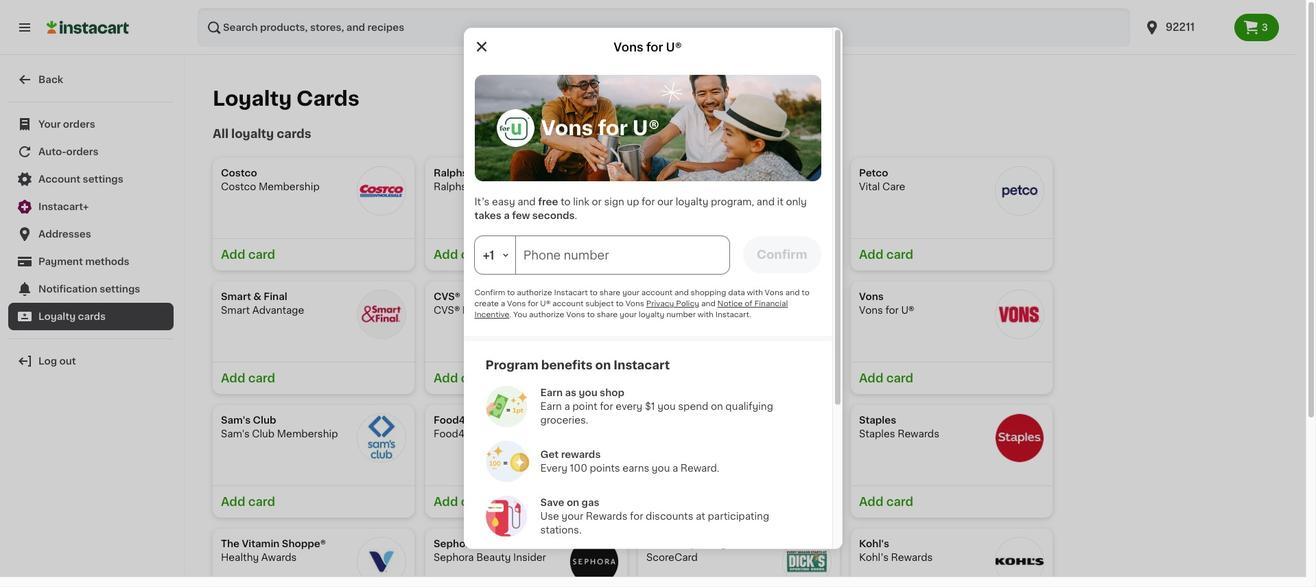 Task type: locate. For each thing, give the bounding box(es) containing it.
1 horizontal spatial loyalty
[[639, 311, 665, 318]]

a left the "reward."
[[673, 463, 678, 473]]

1 vertical spatial you
[[658, 401, 676, 411]]

card for albertsons
[[674, 373, 701, 384]]

albertsons albertsons for u®
[[647, 292, 730, 315]]

shopping
[[691, 289, 727, 296]]

smart left the &
[[221, 292, 251, 301]]

1 horizontal spatial with
[[747, 289, 763, 296]]

settings down methods
[[100, 284, 140, 294]]

card up spend
[[674, 373, 701, 384]]

0 vertical spatial earn
[[541, 388, 563, 397]]

instacart up "subject"
[[554, 289, 588, 296]]

0 horizontal spatial with
[[698, 311, 714, 318]]

use
[[541, 511, 559, 521]]

card up vitamin
[[248, 496, 275, 507]]

shoppe®
[[282, 539, 326, 549]]

0 horizontal spatial account
[[553, 300, 584, 307]]

share up "subject"
[[600, 289, 621, 296]]

and up few
[[518, 197, 536, 206]]

add left save on gas image
[[434, 496, 458, 507]]

club
[[253, 415, 276, 425], [252, 429, 275, 439]]

1 vertical spatial membership
[[277, 429, 338, 439]]

add card button for ralphs ralphs rewards
[[426, 238, 628, 271]]

0 horizontal spatial instacart
[[554, 289, 588, 296]]

add up sam's club sam's club membership
[[221, 373, 245, 384]]

. down link
[[575, 210, 578, 220]]

add card for cvs®
[[434, 373, 488, 384]]

card down 'program'
[[461, 373, 488, 384]]

u® inside the confirm to authorize instacart to share your account and shopping data with vons and to create a vons for u®  account subject to vons
[[541, 300, 551, 307]]

Select a country button
[[475, 236, 515, 274]]

the vitamin shoppe® healthy awards
[[221, 539, 326, 562]]

1 vertical spatial food4less
[[434, 429, 488, 439]]

loyalty
[[213, 89, 292, 108], [38, 312, 76, 321]]

auto-orders
[[38, 147, 99, 157]]

add left +1
[[434, 249, 458, 260]]

staples image
[[996, 413, 1045, 463]]

rewards
[[469, 182, 511, 192], [691, 182, 733, 192], [490, 429, 532, 439], [898, 429, 940, 439], [586, 511, 628, 521], [892, 553, 933, 562]]

add card for &
[[221, 373, 275, 384]]

dick's sporting goods image
[[783, 537, 832, 586]]

0 vertical spatial gelson's
[[647, 168, 690, 178]]

0 vertical spatial staples
[[860, 415, 897, 425]]

earn left as
[[541, 388, 563, 397]]

1 vertical spatial costco
[[221, 182, 256, 192]]

add card for ralphs
[[434, 249, 488, 260]]

2 vertical spatial on
[[567, 497, 580, 507]]

add for ralphs ralphs rewards
[[434, 249, 458, 260]]

your for loyalty
[[620, 311, 637, 318]]

earn up groceries.
[[541, 401, 562, 411]]

add card button for food4less food4less rewards
[[426, 485, 628, 518]]

get rewards every 100 points earns you a reward.
[[541, 449, 720, 473]]

add for albertsons albertsons for u®
[[647, 373, 671, 384]]

gelson's
[[647, 168, 690, 178], [647, 182, 688, 192]]

privacy policy link
[[647, 300, 700, 307]]

orders
[[63, 119, 95, 129], [66, 147, 99, 157]]

0 vertical spatial you
[[579, 388, 598, 397]]

1 sephora from the top
[[434, 539, 475, 549]]

2 sam's from the top
[[221, 429, 250, 439]]

gas
[[582, 497, 600, 507]]

0 vertical spatial .
[[575, 210, 578, 220]]

incentive
[[475, 311, 510, 318]]

on left the 'gas'
[[567, 497, 580, 507]]

1 earn from the top
[[541, 388, 563, 397]]

1 ralphs from the top
[[434, 168, 468, 178]]

get rewards image
[[486, 439, 530, 483]]

your up notice of financial incentive
[[623, 289, 640, 296]]

card for &
[[248, 373, 275, 384]]

0 vertical spatial on
[[596, 359, 611, 370]]

authorize inside the confirm to authorize instacart to share your account and shopping data with vons and to create a vons for u®  account subject to vons
[[517, 289, 552, 296]]

your inside the confirm to authorize instacart to share your account and shopping data with vons and to create a vons for u®  account subject to vons
[[623, 289, 640, 296]]

1 vertical spatial club
[[252, 429, 275, 439]]

1 staples from the top
[[860, 415, 897, 425]]

card for vons
[[887, 373, 914, 384]]

add card up 'vons vons for u®'
[[860, 249, 914, 260]]

add card down 'program'
[[434, 373, 488, 384]]

it
[[778, 197, 784, 206]]

2 horizontal spatial loyalty
[[676, 197, 709, 206]]

save on gas use your rewards for discounts at participating stations.
[[541, 497, 770, 534]]

add up the
[[221, 496, 245, 507]]

orders up auto-orders
[[63, 119, 95, 129]]

earns
[[623, 463, 650, 473]]

1 vertical spatial authorize
[[529, 311, 565, 318]]

for inside "earn as you shop earn a point for every $1 you spend on qualifying groceries."
[[600, 401, 614, 411]]

card for staples
[[887, 496, 914, 507]]

rewards inside kohl's kohl's rewards
[[892, 553, 933, 562]]

0 vertical spatial smart
[[221, 292, 251, 301]]

0 vertical spatial your
[[623, 289, 640, 296]]

0 horizontal spatial loyalty
[[38, 312, 76, 321]]

get
[[541, 449, 559, 459]]

1 food4less from the top
[[434, 415, 489, 425]]

add card button for costco costco membership
[[213, 238, 415, 271]]

0 vertical spatial orders
[[63, 119, 95, 129]]

card up the &
[[248, 249, 275, 260]]

on right spend
[[711, 401, 723, 411]]

on inside "earn as you shop earn a point for every $1 you spend on qualifying groceries."
[[711, 401, 723, 411]]

add card up "earn as you shop earn a point for every $1 you spend on qualifying groceries."
[[647, 373, 701, 384]]

2 horizontal spatial on
[[711, 401, 723, 411]]

add card button for smart & final smart advantage
[[213, 362, 415, 394]]

on up shop
[[596, 359, 611, 370]]

point
[[573, 401, 598, 411]]

instacart+ link
[[8, 193, 174, 220]]

vons vons for u®
[[860, 292, 915, 315]]

save on gas image
[[486, 494, 530, 538]]

add card
[[221, 249, 275, 260], [434, 249, 488, 260], [860, 249, 914, 260], [221, 373, 275, 384], [434, 373, 488, 384], [647, 373, 701, 384], [860, 373, 914, 384], [221, 496, 275, 507], [434, 496, 488, 507], [860, 496, 914, 507]]

you
[[579, 388, 598, 397], [658, 401, 676, 411], [652, 463, 670, 473]]

notification settings link
[[8, 275, 174, 303]]

gelson's image
[[783, 166, 832, 216]]

orders up account settings
[[66, 147, 99, 157]]

save
[[541, 497, 565, 507]]

add for vons vons for u®
[[860, 373, 884, 384]]

as
[[565, 388, 577, 397]]

smart left advantage
[[221, 306, 250, 315]]

1 vertical spatial settings
[[100, 284, 140, 294]]

and up privacy policy and
[[675, 289, 689, 296]]

costco image
[[357, 166, 406, 216]]

add card up kohl's
[[860, 496, 914, 507]]

scorecard
[[647, 553, 698, 562]]

add
[[221, 249, 245, 260], [434, 249, 458, 260], [860, 249, 884, 260], [221, 373, 245, 384], [434, 373, 458, 384], [647, 373, 671, 384], [860, 373, 884, 384], [221, 496, 245, 507], [434, 496, 458, 507], [860, 496, 884, 507]]

add card up vitamin
[[221, 496, 275, 507]]

1 vertical spatial sephora
[[434, 553, 474, 562]]

on inside save on gas use your rewards for discounts at participating stations.
[[567, 497, 580, 507]]

card up kohl's kohl's rewards at the right
[[887, 496, 914, 507]]

rewards for food4less food4less rewards
[[490, 429, 532, 439]]

albertsons
[[647, 292, 701, 301], [647, 306, 699, 315]]

payment
[[38, 257, 83, 266]]

settings up instacart+ link
[[83, 174, 123, 184]]

add up 'vons vons for u®'
[[860, 249, 884, 260]]

authorize up you
[[517, 289, 552, 296]]

ralphs
[[434, 168, 468, 178], [434, 182, 467, 192]]

add up kohl's
[[860, 496, 884, 507]]

card up 'vons vons for u®'
[[887, 249, 914, 260]]

loyalty down "gelson's gelson's rewards"
[[676, 197, 709, 206]]

card up staples staples rewards
[[887, 373, 914, 384]]

privacy
[[647, 300, 675, 307]]

0 vertical spatial account
[[642, 289, 673, 296]]

. inside the it's easy and free to link or sign up for our loyalty program, and it only takes a few seconds .
[[575, 210, 578, 220]]

0 vertical spatial membership
[[259, 182, 320, 192]]

with up of
[[747, 289, 763, 296]]

a up groceries.
[[565, 401, 570, 411]]

albertsons image
[[783, 290, 832, 339]]

a up incentive
[[501, 300, 505, 307]]

0 vertical spatial with
[[747, 289, 763, 296]]

1 horizontal spatial .
[[575, 210, 578, 220]]

add for costco costco membership
[[221, 249, 245, 260]]

0 horizontal spatial on
[[567, 497, 580, 507]]

1 vertical spatial .
[[510, 311, 512, 318]]

you right $1
[[658, 401, 676, 411]]

sephora
[[434, 539, 475, 549], [434, 553, 474, 562]]

of
[[745, 300, 753, 307]]

for
[[647, 42, 664, 53], [598, 117, 628, 137], [642, 197, 655, 206], [528, 300, 539, 307], [702, 306, 715, 315], [886, 306, 899, 315], [600, 401, 614, 411], [630, 511, 644, 521]]

vital
[[860, 182, 880, 192]]

0 vertical spatial authorize
[[517, 289, 552, 296]]

beauty
[[477, 553, 511, 562]]

payment methods link
[[8, 248, 174, 275]]

card up confirm at the left of the page
[[461, 249, 488, 260]]

rewards
[[561, 449, 601, 459]]

instacart
[[554, 289, 588, 296], [614, 359, 670, 370]]

share for vons
[[597, 311, 618, 318]]

1 horizontal spatial loyalty
[[213, 89, 292, 108]]

add card up sephora sephora beauty insider
[[434, 496, 488, 507]]

0 vertical spatial sephora
[[434, 539, 475, 549]]

2 food4less from the top
[[434, 429, 488, 439]]

2 gelson's from the top
[[647, 182, 688, 192]]

petco image
[[996, 166, 1045, 216]]

0 horizontal spatial cards
[[78, 312, 106, 321]]

vons for u® image
[[497, 109, 534, 147]]

loyalty down privacy
[[639, 311, 665, 318]]

1 vertical spatial instacart
[[614, 359, 670, 370]]

1 vertical spatial loyalty
[[38, 312, 76, 321]]

cards down notification settings link
[[78, 312, 106, 321]]

for inside save on gas use your rewards for discounts at participating stations.
[[630, 511, 644, 521]]

u® inside 'vons vons for u®'
[[902, 306, 915, 315]]

your inside save on gas use your rewards for discounts at participating stations.
[[562, 511, 584, 521]]

add card button for cvs® cvs® extracare®
[[426, 362, 628, 394]]

rewards inside ralphs ralphs rewards
[[469, 182, 511, 192]]

0 vertical spatial albertsons
[[647, 292, 701, 301]]

1 horizontal spatial account
[[642, 289, 673, 296]]

add card for costco
[[221, 249, 275, 260]]

1 vertical spatial staples
[[860, 429, 896, 439]]

cvs® image
[[570, 290, 619, 339]]

for inside the it's easy and free to link or sign up for our loyalty program, and it only takes a few seconds .
[[642, 197, 655, 206]]

orders for auto-orders
[[66, 147, 99, 157]]

1 vertical spatial ralphs
[[434, 182, 467, 192]]

smart
[[221, 292, 251, 301], [221, 306, 250, 315]]

1 smart from the top
[[221, 292, 251, 301]]

0 vertical spatial loyalty
[[213, 89, 292, 108]]

account
[[642, 289, 673, 296], [553, 300, 584, 307]]

loyalty right all
[[231, 128, 274, 139]]

share inside the confirm to authorize instacart to share your account and shopping data with vons and to create a vons for u®  account subject to vons
[[600, 289, 621, 296]]

rewards inside food4less food4less rewards
[[490, 429, 532, 439]]

our
[[658, 197, 674, 206]]

0 vertical spatial loyalty
[[231, 128, 274, 139]]

+1
[[483, 249, 495, 260]]

on
[[596, 359, 611, 370], [711, 401, 723, 411], [567, 497, 580, 507]]

financial
[[755, 300, 788, 307]]

final
[[264, 292, 287, 301]]

advantage
[[253, 306, 304, 315]]

for inside 'vons vons for u®'
[[886, 306, 899, 315]]

gelson's gelson's rewards
[[647, 168, 733, 192]]

with down policy
[[698, 311, 714, 318]]

discounts
[[646, 511, 694, 521]]

1 vertical spatial earn
[[541, 401, 562, 411]]

2 vertical spatial you
[[652, 463, 670, 473]]

account left "subject"
[[553, 300, 584, 307]]

0 vertical spatial vons for u®
[[614, 42, 682, 53]]

1 cvs® from the top
[[434, 292, 461, 301]]

your down the confirm to authorize instacart to share your account and shopping data with vons and to create a vons for u®  account subject to vons
[[620, 311, 637, 318]]

loyalty cards
[[213, 89, 360, 108]]

and
[[518, 197, 536, 206], [757, 197, 775, 206], [675, 289, 689, 296], [786, 289, 800, 296], [702, 300, 716, 307]]

add up smart & final smart advantage
[[221, 249, 245, 260]]

sam's
[[221, 415, 251, 425], [221, 429, 250, 439]]

1 horizontal spatial instacart
[[614, 359, 670, 370]]

you up "point"
[[579, 388, 598, 397]]

the wine shop image
[[783, 413, 832, 463]]

authorize right you
[[529, 311, 565, 318]]

a inside get rewards every 100 points earns you a reward.
[[673, 463, 678, 473]]

rewards for kohl's kohl's rewards
[[892, 553, 933, 562]]

1 vertical spatial loyalty
[[676, 197, 709, 206]]

with
[[747, 289, 763, 296], [698, 311, 714, 318]]

a
[[504, 210, 510, 220], [501, 300, 505, 307], [565, 401, 570, 411], [673, 463, 678, 473]]

account settings link
[[8, 165, 174, 193]]

0 vertical spatial share
[[600, 289, 621, 296]]

1 vertical spatial albertsons
[[647, 306, 699, 315]]

0 vertical spatial sam's
[[221, 415, 251, 425]]

2 vertical spatial your
[[562, 511, 584, 521]]

add card up staples staples rewards
[[860, 373, 914, 384]]

loyalty down notification
[[38, 312, 76, 321]]

add card up confirm at the left of the page
[[434, 249, 488, 260]]

authorize for you
[[529, 311, 565, 318]]

add card up the &
[[221, 249, 275, 260]]

cvs®
[[434, 292, 461, 301], [434, 306, 460, 315]]

earn as you shop image
[[486, 384, 530, 428]]

notice of financial incentive
[[475, 300, 788, 318]]

1 vertical spatial on
[[711, 401, 723, 411]]

add card for food4less
[[434, 496, 488, 507]]

instacart up shop
[[614, 359, 670, 370]]

0 vertical spatial cvs®
[[434, 292, 461, 301]]

1 vertical spatial smart
[[221, 306, 250, 315]]

1 vertical spatial cards
[[78, 312, 106, 321]]

staples staples rewards
[[860, 415, 940, 439]]

$1
[[645, 401, 655, 411]]

add up staples staples rewards
[[860, 373, 884, 384]]

rewards inside staples staples rewards
[[898, 429, 940, 439]]

rewards inside save on gas use your rewards for discounts at participating stations.
[[586, 511, 628, 521]]

food4less
[[434, 415, 489, 425], [434, 429, 488, 439]]

loyalty up 'all loyalty cards'
[[213, 89, 292, 108]]

dick's
[[647, 539, 682, 549]]

share for instacart
[[600, 289, 621, 296]]

. left you
[[510, 311, 512, 318]]

you inside get rewards every 100 points earns you a reward.
[[652, 463, 670, 473]]

goods
[[730, 539, 763, 549]]

1 vertical spatial cvs®
[[434, 306, 460, 315]]

your up stations.
[[562, 511, 584, 521]]

0 vertical spatial costco
[[221, 168, 257, 178]]

1 vertical spatial vons for u®
[[541, 117, 660, 137]]

0 vertical spatial food4less
[[434, 415, 489, 425]]

your
[[623, 289, 640, 296], [620, 311, 637, 318], [562, 511, 584, 521]]

1 vertical spatial account
[[553, 300, 584, 307]]

100
[[570, 463, 588, 473]]

cards down "loyalty cards"
[[277, 128, 312, 139]]

you right earns
[[652, 463, 670, 473]]

1 vertical spatial gelson's
[[647, 182, 688, 192]]

2 ralphs from the top
[[434, 182, 467, 192]]

notice of financial incentive link
[[475, 300, 788, 318]]

card up sam's club sam's club membership
[[248, 373, 275, 384]]

1 horizontal spatial cards
[[277, 128, 312, 139]]

0 vertical spatial instacart
[[554, 289, 588, 296]]

instacart inside the confirm to authorize instacart to share your account and shopping data with vons and to create a vons for u®  account subject to vons
[[554, 289, 588, 296]]

a down easy
[[504, 210, 510, 220]]

add for smart & final smart advantage
[[221, 373, 245, 384]]

add card up sam's club sam's club membership
[[221, 373, 275, 384]]

1 vertical spatial sam's
[[221, 429, 250, 439]]

food4less image
[[570, 413, 619, 463]]

0 vertical spatial ralphs
[[434, 168, 468, 178]]

add card button for staples staples rewards
[[851, 485, 1053, 518]]

smart & final smart advantage
[[221, 292, 304, 315]]

0 vertical spatial settings
[[83, 174, 123, 184]]

card up sephora sephora beauty insider
[[461, 496, 488, 507]]

addresses link
[[8, 220, 174, 248]]

1 vertical spatial your
[[620, 311, 637, 318]]

add up "earn as you shop earn a point for every $1 you spend on qualifying groceries."
[[647, 373, 671, 384]]

add up food4less food4less rewards
[[434, 373, 458, 384]]

share down "subject"
[[597, 311, 618, 318]]

costco
[[221, 168, 257, 178], [221, 182, 256, 192]]

account up privacy
[[642, 289, 673, 296]]

sam's club image
[[357, 413, 406, 463]]

cards
[[297, 89, 360, 108]]

&
[[253, 292, 262, 301]]

1 vertical spatial share
[[597, 311, 618, 318]]

settings
[[83, 174, 123, 184], [100, 284, 140, 294]]

card for ralphs
[[461, 249, 488, 260]]

instacart for authorize
[[554, 289, 588, 296]]

Phone number telephone field
[[515, 236, 730, 274]]

1 vertical spatial orders
[[66, 147, 99, 157]]

rewards inside "gelson's gelson's rewards"
[[691, 182, 733, 192]]

seconds
[[533, 210, 575, 220]]

add card button for vons vons for u®
[[851, 362, 1053, 394]]

membership inside sam's club sam's club membership
[[277, 429, 338, 439]]



Task type: describe. For each thing, give the bounding box(es) containing it.
kohl's
[[860, 539, 890, 549]]

add card for staples
[[860, 496, 914, 507]]

you
[[514, 311, 527, 318]]

create
[[475, 300, 499, 307]]

vitamin
[[242, 539, 280, 549]]

care
[[883, 182, 906, 192]]

add for petco vital care
[[860, 249, 884, 260]]

number
[[667, 311, 696, 318]]

every
[[541, 463, 568, 473]]

sam's club sam's club membership
[[221, 415, 338, 439]]

at
[[696, 511, 706, 521]]

1 horizontal spatial on
[[596, 359, 611, 370]]

all
[[213, 128, 229, 139]]

add card button for petco vital care
[[851, 238, 1053, 271]]

out
[[59, 356, 76, 366]]

2 vertical spatial loyalty
[[639, 311, 665, 318]]

account
[[38, 174, 80, 184]]

sporting
[[684, 539, 727, 549]]

back link
[[8, 66, 174, 93]]

a inside "earn as you shop earn a point for every $1 you spend on qualifying groceries."
[[565, 401, 570, 411]]

for inside the confirm to authorize instacart to share your account and shopping data with vons and to create a vons for u®  account subject to vons
[[528, 300, 539, 307]]

add card for albertsons
[[647, 373, 701, 384]]

program
[[486, 359, 539, 370]]

participating
[[708, 511, 770, 521]]

extracare®
[[463, 306, 516, 315]]

1 gelson's from the top
[[647, 168, 690, 178]]

back
[[38, 75, 63, 84]]

add for cvs® cvs® extracare®
[[434, 373, 458, 384]]

qualifying
[[726, 401, 774, 411]]

cvs® cvs® extracare®
[[434, 292, 516, 315]]

instacart logo image
[[47, 19, 129, 36]]

groceries.
[[541, 415, 589, 425]]

up
[[627, 197, 640, 206]]

loyalty cards
[[38, 312, 106, 321]]

loyalty for loyalty cards
[[38, 312, 76, 321]]

spend
[[678, 401, 709, 411]]

settings for notification settings
[[100, 284, 140, 294]]

card for food4less
[[461, 496, 488, 507]]

the
[[221, 539, 240, 549]]

and left it
[[757, 197, 775, 206]]

methods
[[85, 257, 130, 266]]

addresses
[[38, 229, 91, 239]]

points
[[590, 463, 620, 473]]

instacart.
[[716, 311, 752, 318]]

shop
[[600, 388, 625, 397]]

ralphs image
[[570, 166, 619, 216]]

takes
[[475, 210, 502, 220]]

it's
[[475, 197, 490, 206]]

a inside the confirm to authorize instacart to share your account and shopping data with vons and to create a vons for u®  account subject to vons
[[501, 300, 505, 307]]

2 costco from the top
[[221, 182, 256, 192]]

1 costco from the top
[[221, 168, 257, 178]]

benefits
[[542, 359, 593, 370]]

0 horizontal spatial loyalty
[[231, 128, 274, 139]]

log
[[38, 356, 57, 366]]

2 sephora from the top
[[434, 553, 474, 562]]

petco
[[860, 168, 889, 178]]

for inside "albertsons albertsons for u®"
[[702, 306, 715, 315]]

3 button
[[1235, 14, 1280, 41]]

rewards for ralphs ralphs rewards
[[469, 182, 511, 192]]

the vitamin shoppe® image
[[357, 537, 406, 586]]

confirm
[[475, 289, 505, 296]]

subject
[[586, 300, 614, 307]]

1 albertsons from the top
[[647, 292, 701, 301]]

your orders
[[38, 119, 95, 129]]

card for costco
[[248, 249, 275, 260]]

2 earn from the top
[[541, 401, 562, 411]]

vons image
[[996, 290, 1045, 339]]

card for cvs®
[[461, 373, 488, 384]]

or
[[592, 197, 602, 206]]

2 cvs® from the top
[[434, 306, 460, 315]]

healthy
[[221, 553, 259, 562]]

link
[[573, 197, 590, 206]]

1 vertical spatial with
[[698, 311, 714, 318]]

1 sam's from the top
[[221, 415, 251, 425]]

add card button for sam's club sam's club membership
[[213, 485, 415, 518]]

food4less food4less rewards
[[434, 415, 532, 439]]

instacart+
[[38, 202, 89, 211]]

smart & final image
[[357, 290, 406, 339]]

. you authorize vons to share your loyalty number with instacart.
[[510, 311, 752, 318]]

add for sam's club sam's club membership
[[221, 496, 245, 507]]

with inside the confirm to authorize instacart to share your account and shopping data with vons and to create a vons for u®  account subject to vons
[[747, 289, 763, 296]]

authorize for to
[[517, 289, 552, 296]]

payment methods
[[38, 257, 130, 266]]

add card for club
[[221, 496, 275, 507]]

add card for vons
[[860, 373, 914, 384]]

costco costco membership
[[221, 168, 320, 192]]

rewards for gelson's gelson's rewards
[[691, 182, 733, 192]]

program benefits on instacart
[[486, 359, 670, 370]]

instacart for on
[[614, 359, 670, 370]]

easy
[[492, 197, 515, 206]]

only
[[786, 197, 807, 206]]

add card button for albertsons albertsons for u®
[[638, 362, 840, 394]]

data
[[729, 289, 745, 296]]

insider
[[514, 553, 546, 562]]

your
[[38, 119, 61, 129]]

log out link
[[8, 347, 174, 375]]

account settings
[[38, 174, 123, 184]]

your for account
[[623, 289, 640, 296]]

and up financial
[[786, 289, 800, 296]]

0 vertical spatial club
[[253, 415, 276, 425]]

kohl's
[[860, 553, 889, 562]]

reward.
[[681, 463, 720, 473]]

loyalty inside the it's easy and free to link or sign up for our loyalty program, and it only takes a few seconds .
[[676, 197, 709, 206]]

kohl's kohl's rewards
[[860, 539, 933, 562]]

it's easy and free to link or sign up for our loyalty program, and it only takes a few seconds .
[[475, 197, 810, 220]]

your orders link
[[8, 111, 174, 138]]

membership inside costco costco membership
[[259, 182, 320, 192]]

add card for vital
[[860, 249, 914, 260]]

add for food4less food4less rewards
[[434, 496, 458, 507]]

3
[[1262, 23, 1269, 32]]

awards
[[261, 553, 297, 562]]

few
[[512, 210, 530, 220]]

card for vital
[[887, 249, 914, 260]]

2 staples from the top
[[860, 429, 896, 439]]

loyalty cards link
[[8, 303, 174, 330]]

sephora image
[[570, 537, 619, 586]]

card for club
[[248, 496, 275, 507]]

auto-
[[38, 147, 66, 157]]

add for staples staples rewards
[[860, 496, 884, 507]]

settings for account settings
[[83, 174, 123, 184]]

ralphs ralphs rewards
[[434, 168, 511, 192]]

earn as you shop earn a point for every $1 you spend on qualifying groceries.
[[541, 388, 774, 425]]

2 albertsons from the top
[[647, 306, 699, 315]]

rewards for staples staples rewards
[[898, 429, 940, 439]]

program,
[[711, 197, 755, 206]]

and down shopping
[[702, 300, 716, 307]]

0 horizontal spatial .
[[510, 311, 512, 318]]

free
[[538, 197, 559, 206]]

to inside the it's easy and free to link or sign up for our loyalty program, and it only takes a few seconds .
[[561, 197, 571, 206]]

u® inside "albertsons albertsons for u®"
[[717, 306, 730, 315]]

0 vertical spatial cards
[[277, 128, 312, 139]]

a inside the it's easy and free to link or sign up for our loyalty program, and it only takes a few seconds .
[[504, 210, 510, 220]]

orders for your orders
[[63, 119, 95, 129]]

loyalty for loyalty cards
[[213, 89, 292, 108]]

kohl's image
[[996, 537, 1045, 586]]

2 smart from the top
[[221, 306, 250, 315]]

policy
[[676, 300, 700, 307]]

notification
[[38, 284, 97, 294]]



Task type: vqa. For each thing, say whether or not it's contained in the screenshot.


